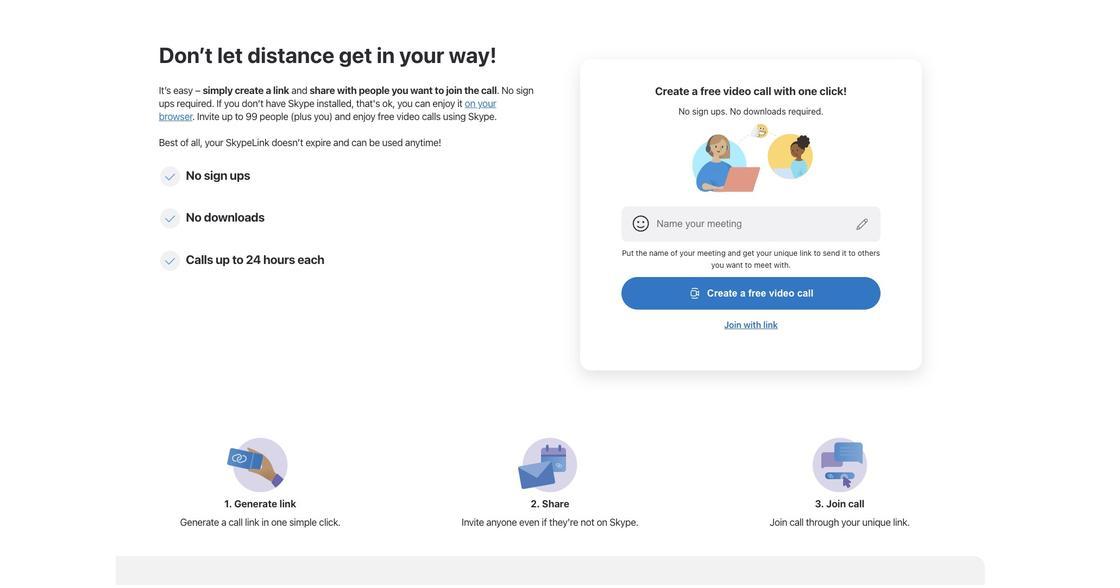 Task type: vqa. For each thing, say whether or not it's contained in the screenshot.
0.12p/min
no



Task type: describe. For each thing, give the bounding box(es) containing it.
free for create a free video call
[[748, 288, 766, 299]]

way!
[[449, 42, 497, 67]]

1 horizontal spatial unique
[[862, 517, 891, 528]]

0 horizontal spatial enjoy
[[353, 111, 375, 122]]

1 vertical spatial join
[[826, 498, 846, 509]]

ups inside the . no sign ups required. if you don't have skype installed, that's ok, you can enjoy it
[[159, 98, 174, 109]]

get inside put the name of your meeting and get your unique link to send it to others you want to meet with.
[[743, 248, 754, 257]]

1 vertical spatial ups
[[230, 168, 250, 182]]

on inside on your browser
[[465, 98, 475, 109]]

1 vertical spatial on
[[597, 517, 607, 528]]

to left 'join'
[[435, 85, 444, 96]]

sign inside the . no sign ups required. if you don't have skype installed, that's ok, you can enjoy it
[[516, 85, 534, 96]]

free for create a free video call with one click!
[[700, 85, 721, 97]]

meet
[[754, 260, 772, 270]]

you right if
[[224, 98, 239, 109]]

don't
[[242, 98, 264, 109]]

your up meet
[[757, 248, 772, 257]]

browser
[[159, 111, 192, 122]]

up for calls
[[216, 252, 230, 266]]

meet now image
[[689, 124, 814, 193]]

calls
[[186, 252, 213, 266]]

–
[[195, 85, 200, 96]]

share
[[310, 85, 335, 96]]

to left meet
[[745, 260, 752, 270]]

don't let distance get in your way!
[[159, 42, 497, 67]]

99
[[246, 111, 257, 122]]

you inside put the name of your meeting and get your unique link to send it to others you want to meet with.
[[711, 260, 724, 270]]

simple
[[289, 517, 317, 528]]

want inside put the name of your meeting and get your unique link to send it to others you want to meet with.
[[726, 260, 743, 270]]

your right all,
[[205, 137, 223, 148]]

call inside create a free video call with one click! heading
[[754, 85, 771, 97]]

1 vertical spatial free
[[378, 111, 394, 122]]

calls up to 24 hours each
[[186, 252, 324, 266]]

in for get
[[377, 42, 395, 67]]

doesn't
[[272, 137, 303, 148]]

click!
[[820, 85, 847, 97]]

used
[[382, 137, 403, 148]]

join with link
[[724, 320, 778, 330]]

skypelink
[[226, 137, 269, 148]]

anytime!
[[405, 137, 441, 148]]

0 horizontal spatial people
[[260, 111, 288, 122]]

Open avatar picker button
[[630, 213, 652, 235]]

no for no sign ups. no downloads required.
[[679, 106, 690, 116]]

0 horizontal spatial skype.
[[468, 111, 497, 122]]

send
[[823, 248, 840, 257]]

if
[[542, 517, 547, 528]]

. invite up to 99 people (plus you) and enjoy free video calls using skype.
[[192, 111, 497, 122]]

invite anyone even if they're not on skype.
[[462, 517, 638, 528]]

1. generate link
[[224, 498, 296, 509]]

required. inside the . no sign ups required. if you don't have skype installed, that's ok, you can enjoy it
[[177, 98, 214, 109]]

join with link link
[[724, 320, 778, 330]]

join for link
[[724, 320, 742, 330]]

sign for no sign ups
[[204, 168, 227, 182]]

using
[[443, 111, 466, 122]]

link up the simple at the bottom
[[280, 498, 296, 509]]

your left "meeting"
[[680, 248, 695, 257]]

if
[[216, 98, 222, 109]]

video for create a free video call with one click!
[[723, 85, 751, 97]]

you right ok,
[[397, 98, 413, 109]]

1 horizontal spatial required.
[[788, 106, 824, 116]]

1 vertical spatial generate
[[180, 517, 219, 528]]

1 vertical spatial video
[[397, 111, 420, 122]]

let
[[217, 42, 243, 67]]

to left the send
[[814, 248, 821, 257]]

ups.
[[711, 106, 728, 116]]

share
[[542, 498, 569, 509]]

your left "way!"
[[399, 42, 444, 67]]

call inside create a free video call button
[[797, 288, 814, 299]]

edit text image
[[856, 218, 869, 231]]

expire
[[306, 137, 331, 148]]

your down 3. join call
[[841, 517, 860, 528]]

create a free video call with one click!
[[655, 85, 847, 97]]

0 vertical spatial people
[[359, 85, 390, 96]]

to left 24 at top
[[232, 252, 243, 266]]

a for create a free video call with one click!
[[692, 85, 698, 97]]

best of all, your skypelink doesn't expire and can be used anytime!
[[159, 137, 441, 148]]

generate a call link in one simple click.
[[180, 517, 341, 528]]

of inside put the name of your meeting and get your unique link to send it to others you want to meet with.
[[671, 248, 678, 257]]

create a free video call button
[[621, 277, 881, 310]]

0 vertical spatial want
[[410, 85, 433, 96]]

no downloads
[[186, 210, 265, 224]]

they're
[[549, 517, 578, 528]]

join
[[446, 85, 462, 96]]

2. share
[[531, 498, 569, 509]]

create a free video call
[[707, 288, 814, 299]]

. invite
[[192, 111, 220, 122]]

sign for no sign ups. no downloads required.
[[692, 106, 709, 116]]

all,
[[191, 137, 202, 148]]

on your browser link
[[159, 98, 496, 122]]

create
[[235, 85, 264, 96]]

Name your meeting text field
[[621, 206, 881, 242]]

put
[[622, 248, 634, 257]]

0 horizontal spatial get
[[339, 42, 372, 67]]

link down create a free video call
[[763, 320, 778, 330]]

distance
[[248, 42, 334, 67]]

(plus
[[291, 111, 312, 122]]



Task type: locate. For each thing, give the bounding box(es) containing it.
downloads down create a free video call with one click! heading
[[744, 106, 786, 116]]

enjoy
[[433, 98, 455, 109], [353, 111, 375, 122]]

0 vertical spatial get
[[339, 42, 372, 67]]

0 vertical spatial skype.
[[468, 111, 497, 122]]

0 vertical spatial downloads
[[744, 106, 786, 116]]

0 vertical spatial create
[[655, 85, 690, 97]]

link down 1. generate link
[[245, 517, 259, 528]]

0 horizontal spatial can
[[352, 137, 367, 148]]

2 horizontal spatial video
[[769, 288, 795, 299]]

1 horizontal spatial in
[[377, 42, 395, 67]]

0 vertical spatial up
[[222, 111, 233, 122]]

required. down –
[[177, 98, 214, 109]]

1 horizontal spatial downloads
[[744, 106, 786, 116]]

0 vertical spatial in
[[377, 42, 395, 67]]

2 horizontal spatial free
[[748, 288, 766, 299]]

up right the . invite
[[222, 111, 233, 122]]

each
[[297, 252, 324, 266]]

no right .
[[502, 85, 514, 96]]

1 horizontal spatial join
[[770, 517, 787, 528]]

0 horizontal spatial unique
[[774, 248, 798, 257]]

no right "ups."
[[730, 106, 741, 116]]

skype. right not
[[610, 517, 638, 528]]

video up no sign ups. no downloads required.
[[723, 85, 751, 97]]

1 horizontal spatial can
[[415, 98, 430, 109]]

one left the simple at the bottom
[[271, 517, 287, 528]]

join call through your unique link.
[[770, 517, 910, 528]]

skype.
[[468, 111, 497, 122], [610, 517, 638, 528]]

skype
[[288, 98, 314, 109]]

want up calls
[[410, 85, 433, 96]]

of right name
[[671, 248, 678, 257]]

0 vertical spatial join
[[724, 320, 742, 330]]

in down 1. generate link
[[262, 517, 269, 528]]

ups
[[159, 98, 174, 109], [230, 168, 250, 182]]

video inside heading
[[723, 85, 751, 97]]

and up skype
[[292, 85, 307, 96]]

it inside the . no sign ups required. if you don't have skype installed, that's ok, you can enjoy it
[[457, 98, 463, 109]]

it inside put the name of your meeting and get your unique link to send it to others you want to meet with.
[[842, 248, 847, 257]]

create inside heading
[[655, 85, 690, 97]]

1 horizontal spatial get
[[743, 248, 754, 257]]

0 horizontal spatial ups
[[159, 98, 174, 109]]

you
[[392, 85, 408, 96], [224, 98, 239, 109], [397, 98, 413, 109], [711, 260, 724, 270]]

1 horizontal spatial skype.
[[610, 517, 638, 528]]

0 horizontal spatial join
[[724, 320, 742, 330]]

generate
[[234, 498, 277, 509], [180, 517, 219, 528]]

be
[[369, 137, 380, 148]]

have
[[266, 98, 286, 109]]

up for . invite
[[222, 111, 233, 122]]

1 horizontal spatial video
[[723, 85, 751, 97]]

1 horizontal spatial create
[[707, 288, 738, 299]]

not
[[581, 517, 594, 528]]

the inside put the name of your meeting and get your unique link to send it to others you want to meet with.
[[636, 248, 647, 257]]

1 horizontal spatial the
[[636, 248, 647, 257]]

0 horizontal spatial create
[[655, 85, 690, 97]]

1 vertical spatial skype.
[[610, 517, 638, 528]]

no down all,
[[186, 168, 202, 182]]

0 vertical spatial it
[[457, 98, 463, 109]]

downloads down no sign ups
[[204, 210, 265, 224]]

enjoy down 'join'
[[433, 98, 455, 109]]

want
[[410, 85, 433, 96], [726, 260, 743, 270]]

a for create a free video call
[[740, 288, 746, 299]]

with inside heading
[[774, 85, 796, 97]]

0 vertical spatial one
[[798, 85, 817, 97]]

0 horizontal spatial sign
[[204, 168, 227, 182]]

one inside heading
[[798, 85, 817, 97]]

0 horizontal spatial on
[[465, 98, 475, 109]]

it up using
[[457, 98, 463, 109]]

no for no sign ups
[[186, 168, 202, 182]]

on up using
[[465, 98, 475, 109]]

0 horizontal spatial one
[[271, 517, 287, 528]]

1 vertical spatial create
[[707, 288, 738, 299]]

2 horizontal spatial join
[[826, 498, 846, 509]]

no left "ups."
[[679, 106, 690, 116]]

.
[[497, 85, 499, 96]]

0 horizontal spatial of
[[180, 137, 189, 148]]

2 vertical spatial sign
[[204, 168, 227, 182]]

0 horizontal spatial downloads
[[204, 210, 265, 224]]

1 horizontal spatial of
[[671, 248, 678, 257]]

a inside heading
[[692, 85, 698, 97]]

video down with.
[[769, 288, 795, 299]]

one left click!
[[798, 85, 817, 97]]

0 horizontal spatial in
[[262, 517, 269, 528]]

free inside create a free video call with one click! heading
[[700, 85, 721, 97]]

no sign ups
[[186, 168, 250, 182]]

with.
[[774, 260, 791, 270]]

no
[[502, 85, 514, 96], [679, 106, 690, 116], [730, 106, 741, 116], [186, 168, 202, 182], [186, 210, 202, 224]]

to left others
[[849, 248, 856, 257]]

the right 'join'
[[464, 85, 479, 96]]

with up "installed,"
[[337, 85, 357, 96]]

call
[[481, 85, 497, 96], [754, 85, 771, 97], [797, 288, 814, 299], [848, 498, 865, 509], [229, 517, 243, 528], [790, 517, 804, 528]]

of left all,
[[180, 137, 189, 148]]

1 vertical spatial it
[[842, 248, 847, 257]]

your down "way!"
[[478, 98, 496, 109]]

it right the send
[[842, 248, 847, 257]]

create for create a free video call
[[707, 288, 738, 299]]

on right not
[[597, 517, 607, 528]]

1 horizontal spatial generate
[[234, 498, 277, 509]]

1 horizontal spatial free
[[700, 85, 721, 97]]

up
[[222, 111, 233, 122], [216, 252, 230, 266]]

your inside on your browser
[[478, 98, 496, 109]]

through
[[806, 517, 839, 528]]

hours
[[263, 252, 295, 266]]

24
[[246, 252, 261, 266]]

link inside put the name of your meeting and get your unique link to send it to others you want to meet with.
[[800, 248, 812, 257]]

link left the send
[[800, 248, 812, 257]]

in
[[377, 42, 395, 67], [262, 517, 269, 528]]

and for expire
[[333, 137, 349, 148]]

unique left link.
[[862, 517, 891, 528]]

best
[[159, 137, 178, 148]]

click.
[[319, 517, 341, 528]]

with down create a free video call button
[[744, 320, 761, 330]]

1 horizontal spatial with
[[744, 320, 761, 330]]

. no sign ups required. if you don't have skype installed, that's ok, you can enjoy it
[[159, 85, 534, 109]]

and right expire
[[333, 137, 349, 148]]

sign up no downloads
[[204, 168, 227, 182]]

2 vertical spatial free
[[748, 288, 766, 299]]

video for create a free video call
[[769, 288, 795, 299]]

unique inside put the name of your meeting and get your unique link to send it to others you want to meet with.
[[774, 248, 798, 257]]

others
[[858, 248, 880, 257]]

no inside the . no sign ups required. if you don't have skype installed, that's ok, you can enjoy it
[[502, 85, 514, 96]]

0 horizontal spatial free
[[378, 111, 394, 122]]

get
[[339, 42, 372, 67], [743, 248, 754, 257]]

in for link
[[262, 517, 269, 528]]

you down "meeting"
[[711, 260, 724, 270]]

a for generate a call link in one simple click.
[[221, 517, 226, 528]]

1 vertical spatial can
[[352, 137, 367, 148]]

calls
[[422, 111, 441, 122]]

your
[[399, 42, 444, 67], [478, 98, 496, 109], [205, 137, 223, 148], [680, 248, 695, 257], [757, 248, 772, 257], [841, 517, 860, 528]]

sign right .
[[516, 85, 534, 96]]

people down "have"
[[260, 111, 288, 122]]

people
[[359, 85, 390, 96], [260, 111, 288, 122]]

easy
[[173, 85, 193, 96]]

join right the 3.
[[826, 498, 846, 509]]

a inside button
[[740, 288, 746, 299]]

1 horizontal spatial ups
[[230, 168, 250, 182]]

0 vertical spatial enjoy
[[433, 98, 455, 109]]

name
[[649, 248, 669, 257]]

1 vertical spatial people
[[260, 111, 288, 122]]

create a free video call with one click! heading
[[655, 84, 847, 99]]

you up ok,
[[392, 85, 408, 96]]

the right put
[[636, 248, 647, 257]]

0 vertical spatial video
[[723, 85, 751, 97]]

with up no sign ups. no downloads required.
[[774, 85, 796, 97]]

ok,
[[382, 98, 395, 109]]

free down meet
[[748, 288, 766, 299]]

1 vertical spatial of
[[671, 248, 678, 257]]

to left 99
[[235, 111, 243, 122]]

downloads
[[744, 106, 786, 116], [204, 210, 265, 224]]

can up calls
[[415, 98, 430, 109]]

enjoy inside the . no sign ups required. if you don't have skype installed, that's ok, you can enjoy it
[[433, 98, 455, 109]]

even
[[519, 517, 539, 528]]

0 horizontal spatial required.
[[177, 98, 214, 109]]

up right calls on the left top
[[216, 252, 230, 266]]

people up that's
[[359, 85, 390, 96]]

unique
[[774, 248, 798, 257], [862, 517, 891, 528]]

0 vertical spatial generate
[[234, 498, 277, 509]]

video
[[723, 85, 751, 97], [397, 111, 420, 122], [769, 288, 795, 299]]

and inside put the name of your meeting and get your unique link to send it to others you want to meet with.
[[728, 248, 741, 257]]

0 horizontal spatial it
[[457, 98, 463, 109]]

unique up with.
[[774, 248, 798, 257]]

with
[[337, 85, 357, 96], [774, 85, 796, 97], [744, 320, 761, 330]]

one
[[798, 85, 817, 97], [271, 517, 287, 528]]

that's
[[356, 98, 380, 109]]

join
[[724, 320, 742, 330], [826, 498, 846, 509], [770, 517, 787, 528]]

1 vertical spatial the
[[636, 248, 647, 257]]

video inside button
[[769, 288, 795, 299]]

0 vertical spatial of
[[180, 137, 189, 148]]

and down "installed,"
[[335, 111, 351, 122]]

free inside create a free video call button
[[748, 288, 766, 299]]

enjoy down that's
[[353, 111, 375, 122]]

join left through
[[770, 517, 787, 528]]

create inside button
[[707, 288, 738, 299]]

2 vertical spatial video
[[769, 288, 795, 299]]

to
[[435, 85, 444, 96], [235, 111, 243, 122], [814, 248, 821, 257], [849, 248, 856, 257], [232, 252, 243, 266], [745, 260, 752, 270]]

1 horizontal spatial sign
[[516, 85, 534, 96]]

sign
[[516, 85, 534, 96], [692, 106, 709, 116], [204, 168, 227, 182]]

1 horizontal spatial on
[[597, 517, 607, 528]]

0 vertical spatial ups
[[159, 98, 174, 109]]

0 horizontal spatial want
[[410, 85, 433, 96]]

ups down it's
[[159, 98, 174, 109]]

link.
[[893, 517, 910, 528]]

it's
[[159, 85, 171, 96]]

0 vertical spatial on
[[465, 98, 475, 109]]

1 vertical spatial up
[[216, 252, 230, 266]]

1 vertical spatial sign
[[692, 106, 709, 116]]

no sign ups. no downloads required.
[[679, 106, 824, 116]]

and right "meeting"
[[728, 248, 741, 257]]

the
[[464, 85, 479, 96], [636, 248, 647, 257]]

0 vertical spatial unique
[[774, 248, 798, 257]]

0 vertical spatial sign
[[516, 85, 534, 96]]

1 vertical spatial unique
[[862, 517, 891, 528]]

1 horizontal spatial it
[[842, 248, 847, 257]]

free down ok,
[[378, 111, 394, 122]]

2.
[[531, 498, 540, 509]]

open avatar picker image
[[632, 215, 650, 233]]

sign left "ups."
[[692, 106, 709, 116]]

1 horizontal spatial people
[[359, 85, 390, 96]]

and for you)
[[335, 111, 351, 122]]

meeting
[[697, 248, 726, 257]]

no for no downloads
[[186, 210, 202, 224]]

3. join call
[[815, 498, 865, 509]]

2 horizontal spatial with
[[774, 85, 796, 97]]

can inside the . no sign ups required. if you don't have skype installed, that's ok, you can enjoy it
[[415, 98, 430, 109]]

join for through
[[770, 517, 787, 528]]

skype. right using
[[468, 111, 497, 122]]

on your browser
[[159, 98, 496, 122]]

1 vertical spatial get
[[743, 248, 754, 257]]

1.
[[224, 498, 232, 509]]

free up "ups."
[[700, 85, 721, 97]]

link up "have"
[[273, 85, 289, 96]]

1 horizontal spatial enjoy
[[433, 98, 455, 109]]

create for create a free video call with one click!
[[655, 85, 690, 97]]

put the name of your meeting and get your unique link to send it to others you want to meet with.
[[622, 248, 880, 270]]

3.
[[815, 498, 824, 509]]

in up ok,
[[377, 42, 395, 67]]

1 vertical spatial downloads
[[204, 210, 265, 224]]

0 vertical spatial free
[[700, 85, 721, 97]]

simply
[[203, 85, 233, 96]]

no up calls on the left top
[[186, 210, 202, 224]]

2 vertical spatial join
[[770, 517, 787, 528]]

get up the . no sign ups required. if you don't have skype installed, that's ok, you can enjoy it
[[339, 42, 372, 67]]

0 horizontal spatial the
[[464, 85, 479, 96]]

free
[[700, 85, 721, 97], [378, 111, 394, 122], [748, 288, 766, 299]]

1 vertical spatial in
[[262, 517, 269, 528]]

anyone
[[486, 517, 517, 528]]

1 horizontal spatial one
[[798, 85, 817, 97]]

1 vertical spatial want
[[726, 260, 743, 270]]

0 horizontal spatial with
[[337, 85, 357, 96]]

1 vertical spatial one
[[271, 517, 287, 528]]

required. down click!
[[788, 106, 824, 116]]

and for link
[[292, 85, 307, 96]]

can left be
[[352, 137, 367, 148]]

invite
[[462, 517, 484, 528]]

join down create a free video call button
[[724, 320, 742, 330]]

want left meet
[[726, 260, 743, 270]]

0 vertical spatial the
[[464, 85, 479, 96]]

video left calls
[[397, 111, 420, 122]]

it's easy – simply create a link and share with people you want to join the call
[[159, 85, 497, 96]]

on
[[465, 98, 475, 109], [597, 517, 607, 528]]

installed,
[[317, 98, 354, 109]]

get up meet
[[743, 248, 754, 257]]

ups down skypelink
[[230, 168, 250, 182]]

0 horizontal spatial generate
[[180, 517, 219, 528]]

2 horizontal spatial sign
[[692, 106, 709, 116]]

1 vertical spatial enjoy
[[353, 111, 375, 122]]

1 horizontal spatial want
[[726, 260, 743, 270]]

you)
[[314, 111, 333, 122]]

0 vertical spatial can
[[415, 98, 430, 109]]

don't
[[159, 42, 213, 67]]

0 horizontal spatial video
[[397, 111, 420, 122]]



